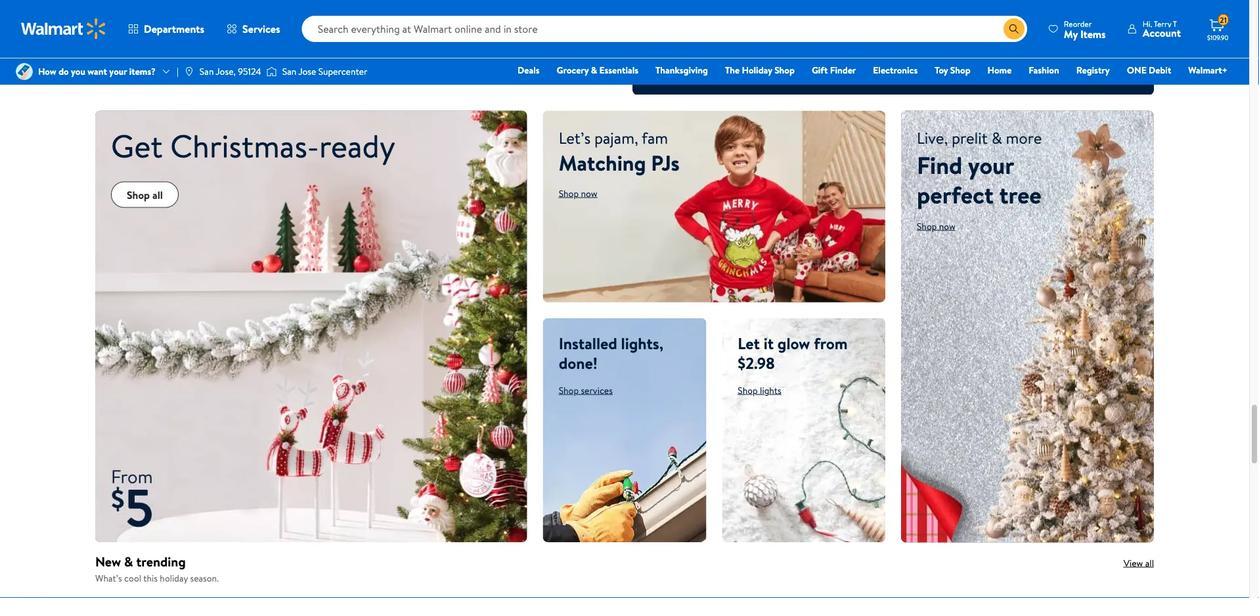 Task type: describe. For each thing, give the bounding box(es) containing it.
free for short
[[272, 12, 292, 26]]

options for mixy
[[108, 50, 141, 63]]

 image for san
[[267, 65, 277, 78]]

how do you want your items?
[[38, 65, 156, 78]]

one debit
[[1127, 64, 1171, 77]]

& for new
[[124, 552, 133, 571]]

time
[[446, 12, 468, 26]]

short
[[272, 26, 297, 41]]

women's inside time and tru women's button down hooded flannel shirt, sizes xs-3xl options
[[505, 12, 546, 26]]

departments button
[[117, 13, 216, 45]]

shop all
[[127, 187, 163, 202]]

items?
[[129, 65, 156, 78]]

95124
[[238, 65, 261, 78]]

shop now for matching pjs
[[559, 187, 597, 200]]

coat,
[[332, 26, 357, 41]]

assembly for trench
[[295, 12, 338, 26]]

jose,
[[216, 65, 236, 78]]

holiday
[[742, 64, 772, 77]]

cool
[[124, 572, 141, 585]]

grocery & essentials link
[[551, 63, 644, 77]]

my
[[1064, 27, 1078, 41]]

free assembly women's everyday short trench coat, sizes s-xxl
[[272, 12, 425, 41]]

the
[[725, 64, 740, 77]]

hooded
[[475, 26, 511, 41]]

now for matching pjs
[[581, 187, 597, 200]]

find your perfect tree
[[917, 148, 1042, 211]]

home
[[988, 64, 1012, 77]]

grocery
[[557, 64, 589, 77]]

flannel
[[514, 26, 546, 41]]

the holiday shop
[[725, 64, 795, 77]]

home link
[[982, 63, 1018, 77]]

s-
[[384, 26, 393, 41]]

done!
[[559, 352, 598, 374]]

product group containing time and tru women's button down hooded flannel shirt, sizes xs-3xl
[[446, 0, 601, 88]]

get christmas-ready
[[111, 124, 395, 168]]

$2.98
[[738, 352, 775, 374]]

gift finder link
[[806, 63, 862, 77]]

options link for free assembly women's everyday short trench coat, sizes s-xxl
[[272, 46, 325, 67]]

matching pjs
[[559, 148, 680, 178]]

lights
[[760, 384, 782, 397]]

san for san jose, 95124
[[200, 65, 214, 78]]

reorder
[[1064, 18, 1092, 29]]

Walmart Site-Wide search field
[[302, 16, 1027, 42]]

0 vertical spatial your
[[109, 65, 127, 78]]

what's
[[95, 572, 122, 585]]

hi,
[[1143, 18, 1152, 29]]

pocket
[[98, 26, 129, 41]]

services
[[242, 22, 280, 36]]

electronics link
[[867, 63, 924, 77]]

san jose, 95124
[[200, 65, 261, 78]]

xs- for down
[[446, 41, 461, 55]]

21
[[1220, 14, 1227, 25]]

finder
[[830, 64, 856, 77]]

teddy
[[156, 26, 182, 41]]

Search search field
[[302, 16, 1027, 42]]

assembly for mixy
[[121, 12, 164, 26]]

terry
[[1154, 18, 1171, 29]]

shop now link for matching pjs
[[559, 187, 597, 200]]

shop for matching pjs
[[559, 187, 579, 200]]

from
[[814, 333, 848, 355]]

tree
[[999, 178, 1042, 211]]

toy
[[935, 64, 948, 77]]

3xl
[[461, 41, 478, 55]]

view
[[1124, 557, 1143, 569]]

trench
[[299, 26, 330, 41]]

walmart+ link
[[1183, 63, 1234, 77]]

xxl inside free assembly women's patch pocket mixy teddy fleece jacket, sizes xs-xxl options
[[138, 41, 155, 55]]

it
[[764, 333, 774, 355]]

gift finder
[[812, 64, 856, 77]]

women's for sizes
[[340, 12, 381, 26]]

new & trending what's cool this holiday season.
[[95, 552, 219, 585]]

fashion
[[1029, 64, 1059, 77]]

sizes for free assembly women's patch pocket mixy teddy fleece jacket, sizes xs-xxl
[[98, 41, 120, 55]]

thanksgiving link
[[650, 63, 714, 77]]

patch
[[210, 12, 236, 26]]

|
[[177, 65, 179, 78]]

registry
[[1076, 64, 1110, 77]]

lights,
[[621, 333, 664, 355]]

2 options from the left
[[282, 50, 315, 63]]

your inside find your perfect tree
[[968, 148, 1014, 181]]

$109.90
[[1207, 33, 1229, 42]]

installed lights, done!
[[559, 333, 664, 374]]

matching
[[559, 148, 646, 178]]

free assembly women's patch pocket mixy teddy fleece jacket, sizes xs-xxl options
[[98, 12, 249, 63]]

jose
[[298, 65, 316, 78]]

registry link
[[1071, 63, 1116, 77]]

shop all link
[[111, 182, 179, 208]]

walmart image
[[21, 18, 106, 39]]

grocery & essentials
[[557, 64, 639, 77]]

season.
[[190, 572, 219, 585]]

trending
[[136, 552, 186, 571]]

installed
[[559, 333, 617, 355]]



Task type: locate. For each thing, give the bounding box(es) containing it.
0 horizontal spatial shop now link
[[559, 187, 597, 200]]

one
[[1127, 64, 1147, 77]]

shop for installed lights, done!
[[559, 384, 579, 397]]

sizes for time and tru women's button down hooded flannel shirt, sizes xs-3xl
[[576, 26, 598, 41]]

shop down matching
[[559, 187, 579, 200]]

 image
[[16, 63, 33, 80], [267, 65, 277, 78]]

options link
[[98, 46, 151, 67], [272, 46, 325, 67], [446, 46, 499, 67]]

do
[[59, 65, 69, 78]]

shop down get
[[127, 187, 150, 202]]

shop left lights
[[738, 384, 758, 397]]

shop now for find your perfect tree
[[917, 220, 956, 232]]

0 horizontal spatial san
[[200, 65, 214, 78]]

options link down the pocket
[[98, 46, 151, 67]]

pjs
[[651, 148, 680, 178]]

shop now down perfect
[[917, 220, 956, 232]]

tru
[[489, 12, 503, 26]]

options link for free assembly women's patch pocket mixy teddy fleece jacket, sizes xs-xxl
[[98, 46, 151, 67]]

free left "trench"
[[272, 12, 292, 26]]

0 horizontal spatial free
[[98, 12, 118, 26]]

shop lights link
[[738, 384, 782, 397]]

options up items?
[[108, 50, 141, 63]]

shop right holiday
[[775, 64, 795, 77]]

0 horizontal spatial assembly
[[121, 12, 164, 26]]

now
[[581, 187, 597, 200], [939, 220, 956, 232]]

shop
[[775, 64, 795, 77], [950, 64, 971, 77], [559, 187, 579, 200], [127, 187, 150, 202], [917, 220, 937, 232], [559, 384, 579, 397], [738, 384, 758, 397]]

san for san jose supercenter
[[282, 65, 296, 78]]

shop now link for find your perfect tree
[[917, 220, 956, 232]]

san jose supercenter
[[282, 65, 368, 78]]

shop for let it glow from $2.98
[[738, 384, 758, 397]]

xs- up items?
[[122, 41, 138, 55]]

2 options link from the left
[[272, 46, 325, 67]]

time and tru women's button down hooded flannel shirt, sizes xs-3xl options
[[446, 12, 598, 63]]

0 horizontal spatial xs-
[[122, 41, 138, 55]]

 image
[[184, 66, 194, 77]]

free inside free assembly women's everyday short trench coat, sizes s-xxl
[[272, 12, 292, 26]]

shop now down matching
[[559, 187, 597, 200]]

one debit link
[[1121, 63, 1177, 77]]

services
[[581, 384, 613, 397]]

product group containing free assembly women's everyday short trench coat, sizes s-xxl
[[272, 0, 427, 88]]

3 options from the left
[[456, 50, 488, 63]]

christmas-
[[170, 124, 319, 168]]

sizes left 's-'
[[359, 26, 381, 41]]

shop now link down perfect
[[917, 220, 956, 232]]

shop services link
[[559, 384, 613, 397]]

3 women's from the left
[[505, 12, 546, 26]]

this
[[143, 572, 158, 585]]

down
[[446, 26, 472, 41]]

0 vertical spatial shop now
[[559, 187, 597, 200]]

shop inside the holiday shop link
[[775, 64, 795, 77]]

0 horizontal spatial women's
[[166, 12, 207, 26]]

xs- inside free assembly women's patch pocket mixy teddy fleece jacket, sizes xs-xxl options
[[122, 41, 138, 55]]

1 horizontal spatial now
[[939, 220, 956, 232]]

your
[[109, 65, 127, 78], [968, 148, 1014, 181]]

1 options link from the left
[[98, 46, 151, 67]]

services button
[[216, 13, 291, 45]]

options for down
[[456, 50, 488, 63]]

walmart+
[[1189, 64, 1228, 77]]

gift
[[812, 64, 828, 77]]

glow
[[778, 333, 810, 355]]

now for find your perfect tree
[[939, 220, 956, 232]]

holiday
[[160, 572, 188, 585]]

 image for how
[[16, 63, 33, 80]]

& up cool
[[124, 552, 133, 571]]

all for shop all
[[152, 187, 163, 202]]

1 vertical spatial now
[[939, 220, 956, 232]]

2 women's from the left
[[340, 12, 381, 26]]

now down matching
[[581, 187, 597, 200]]

1 horizontal spatial women's
[[340, 12, 381, 26]]

0 horizontal spatial your
[[109, 65, 127, 78]]

view all link
[[1124, 557, 1154, 569]]

2 assembly from the left
[[295, 12, 338, 26]]

options inside free assembly women's patch pocket mixy teddy fleece jacket, sizes xs-xxl options
[[108, 50, 141, 63]]

options up jose on the top left of the page
[[282, 50, 315, 63]]

1 vertical spatial &
[[124, 552, 133, 571]]

options link down short
[[272, 46, 325, 67]]

1 horizontal spatial xs-
[[446, 41, 461, 55]]

sizes inside time and tru women's button down hooded flannel shirt, sizes xs-3xl options
[[576, 26, 598, 41]]

free
[[98, 12, 118, 26], [272, 12, 292, 26]]

0 horizontal spatial sizes
[[98, 41, 120, 55]]

shop for find your perfect tree
[[917, 220, 937, 232]]

shop right the toy
[[950, 64, 971, 77]]

assembly inside free assembly women's patch pocket mixy teddy fleece jacket, sizes xs-xxl options
[[121, 12, 164, 26]]

2 free from the left
[[272, 12, 292, 26]]

electronics
[[873, 64, 918, 77]]

xxl left time
[[393, 26, 410, 41]]

search icon image
[[1009, 24, 1019, 34]]

deals
[[518, 64, 540, 77]]

find
[[917, 148, 963, 181]]

& for grocery
[[591, 64, 597, 77]]

1 horizontal spatial your
[[968, 148, 1014, 181]]

product group containing free assembly women's patch pocket mixy teddy fleece jacket, sizes xs-xxl
[[98, 0, 253, 88]]

1 options from the left
[[108, 50, 141, 63]]

& inside 'link'
[[591, 64, 597, 77]]

1 vertical spatial your
[[968, 148, 1014, 181]]

free for pocket
[[98, 12, 118, 26]]

all right view
[[1145, 557, 1154, 569]]

2 horizontal spatial options link
[[446, 46, 499, 67]]

0 horizontal spatial shop now
[[559, 187, 597, 200]]

1 women's from the left
[[166, 12, 207, 26]]

xs- down time
[[446, 41, 461, 55]]

shop for get christmas-ready
[[127, 187, 150, 202]]

2 san from the left
[[282, 65, 296, 78]]

0 horizontal spatial &
[[124, 552, 133, 571]]

1 horizontal spatial free
[[272, 12, 292, 26]]

sizes
[[359, 26, 381, 41], [576, 26, 598, 41], [98, 41, 120, 55]]

0 horizontal spatial all
[[152, 187, 163, 202]]

sizes inside free assembly women's everyday short trench coat, sizes s-xxl
[[359, 26, 381, 41]]

toy shop
[[935, 64, 971, 77]]

shirt,
[[549, 26, 573, 41]]

xxl up items?
[[138, 41, 155, 55]]

women's inside free assembly women's everyday short trench coat, sizes s-xxl
[[340, 12, 381, 26]]

2 horizontal spatial women's
[[505, 12, 546, 26]]

mixy
[[132, 26, 153, 41]]

3 options link from the left
[[446, 46, 499, 67]]

you
[[71, 65, 85, 78]]

departments
[[144, 22, 204, 36]]

1 free from the left
[[98, 12, 118, 26]]

reorder my items
[[1064, 18, 1106, 41]]

fleece
[[185, 26, 215, 41]]

sizes inside free assembly women's patch pocket mixy teddy fleece jacket, sizes xs-xxl options
[[98, 41, 120, 55]]

everyday
[[384, 12, 425, 26]]

1 xs- from the left
[[122, 41, 138, 55]]

0 horizontal spatial options link
[[98, 46, 151, 67]]

supercenter
[[318, 65, 368, 78]]

shop services
[[559, 384, 613, 397]]

sizes right shirt,
[[576, 26, 598, 41]]

0 horizontal spatial  image
[[16, 63, 33, 80]]

1 vertical spatial all
[[1145, 557, 1154, 569]]

xs- for mixy
[[122, 41, 138, 55]]

& inside new & trending what's cool this holiday season.
[[124, 552, 133, 571]]

0 horizontal spatial now
[[581, 187, 597, 200]]

0 vertical spatial now
[[581, 187, 597, 200]]

1 san from the left
[[200, 65, 214, 78]]

options inside time and tru women's button down hooded flannel shirt, sizes xs-3xl options
[[456, 50, 488, 63]]

your right want on the left of page
[[109, 65, 127, 78]]

1 assembly from the left
[[121, 12, 164, 26]]

women's
[[166, 12, 207, 26], [340, 12, 381, 26], [505, 12, 546, 26]]

all down get
[[152, 187, 163, 202]]

0 vertical spatial &
[[591, 64, 597, 77]]

&
[[591, 64, 597, 77], [124, 552, 133, 571]]

0 horizontal spatial options
[[108, 50, 141, 63]]

 image left how
[[16, 63, 33, 80]]

xs- inside time and tru women's button down hooded flannel shirt, sizes xs-3xl options
[[446, 41, 461, 55]]

want
[[88, 65, 107, 78]]

product group
[[98, 0, 253, 88], [272, 0, 427, 88], [446, 0, 601, 88], [98, 592, 256, 598], [274, 592, 432, 598], [451, 592, 609, 598], [627, 592, 785, 598], [804, 592, 962, 598], [980, 592, 1138, 598]]

items
[[1081, 27, 1106, 41]]

hi, terry t account
[[1143, 18, 1181, 40]]

1 horizontal spatial &
[[591, 64, 597, 77]]

0 vertical spatial shop now link
[[559, 187, 597, 200]]

the holiday shop link
[[719, 63, 801, 77]]

now down perfect
[[939, 220, 956, 232]]

shop inside shop all link
[[127, 187, 150, 202]]

2 horizontal spatial options
[[456, 50, 488, 63]]

all
[[152, 187, 163, 202], [1145, 557, 1154, 569]]

1 vertical spatial shop now link
[[917, 220, 956, 232]]

t
[[1173, 18, 1177, 29]]

jacket,
[[217, 26, 249, 41]]

women's for fleece
[[166, 12, 207, 26]]

women's inside free assembly women's patch pocket mixy teddy fleece jacket, sizes xs-xxl options
[[166, 12, 207, 26]]

free left mixy at the top of page
[[98, 12, 118, 26]]

shop now link down matching
[[559, 187, 597, 200]]

all for view all
[[1145, 557, 1154, 569]]

xxl
[[393, 26, 410, 41], [138, 41, 155, 55]]

shop lights
[[738, 384, 782, 397]]

shop inside 'toy shop' link
[[950, 64, 971, 77]]

1 horizontal spatial options link
[[272, 46, 325, 67]]

1 horizontal spatial shop now
[[917, 220, 956, 232]]

assembly inside free assembly women's everyday short trench coat, sizes s-xxl
[[295, 12, 338, 26]]

options down down
[[456, 50, 488, 63]]

san left jose on the top left of the page
[[282, 65, 296, 78]]

fashion link
[[1023, 63, 1065, 77]]

view all
[[1124, 557, 1154, 569]]

perfect
[[917, 178, 994, 211]]

your right the find
[[968, 148, 1014, 181]]

1 horizontal spatial shop now link
[[917, 220, 956, 232]]

xxl inside free assembly women's everyday short trench coat, sizes s-xxl
[[393, 26, 410, 41]]

2 horizontal spatial sizes
[[576, 26, 598, 41]]

options link for time and tru women's button down hooded flannel shirt, sizes xs-3xl
[[446, 46, 499, 67]]

1 horizontal spatial options
[[282, 50, 315, 63]]

options link down down
[[446, 46, 499, 67]]

& right grocery on the left top of the page
[[591, 64, 597, 77]]

how
[[38, 65, 56, 78]]

0 horizontal spatial xxl
[[138, 41, 155, 55]]

shop now
[[559, 187, 597, 200], [917, 220, 956, 232]]

sizes up want on the left of page
[[98, 41, 120, 55]]

1 horizontal spatial sizes
[[359, 26, 381, 41]]

 image right the 95124
[[267, 65, 277, 78]]

1 horizontal spatial xxl
[[393, 26, 410, 41]]

shop left services
[[559, 384, 579, 397]]

get
[[111, 124, 163, 168]]

free inside free assembly women's patch pocket mixy teddy fleece jacket, sizes xs-xxl options
[[98, 12, 118, 26]]

shop now link
[[559, 187, 597, 200], [917, 220, 956, 232]]

san left jose,
[[200, 65, 214, 78]]

debit
[[1149, 64, 1171, 77]]

ready
[[319, 124, 395, 168]]

0 vertical spatial all
[[152, 187, 163, 202]]

1 horizontal spatial all
[[1145, 557, 1154, 569]]

1 horizontal spatial assembly
[[295, 12, 338, 26]]

essentials
[[599, 64, 639, 77]]

1 horizontal spatial  image
[[267, 65, 277, 78]]

1 vertical spatial shop now
[[917, 220, 956, 232]]

shop down perfect
[[917, 220, 937, 232]]

toy shop link
[[929, 63, 977, 77]]

2 xs- from the left
[[446, 41, 461, 55]]

1 horizontal spatial san
[[282, 65, 296, 78]]

new
[[95, 552, 121, 571]]



Task type: vqa. For each thing, say whether or not it's contained in the screenshot.
second the it from right
no



